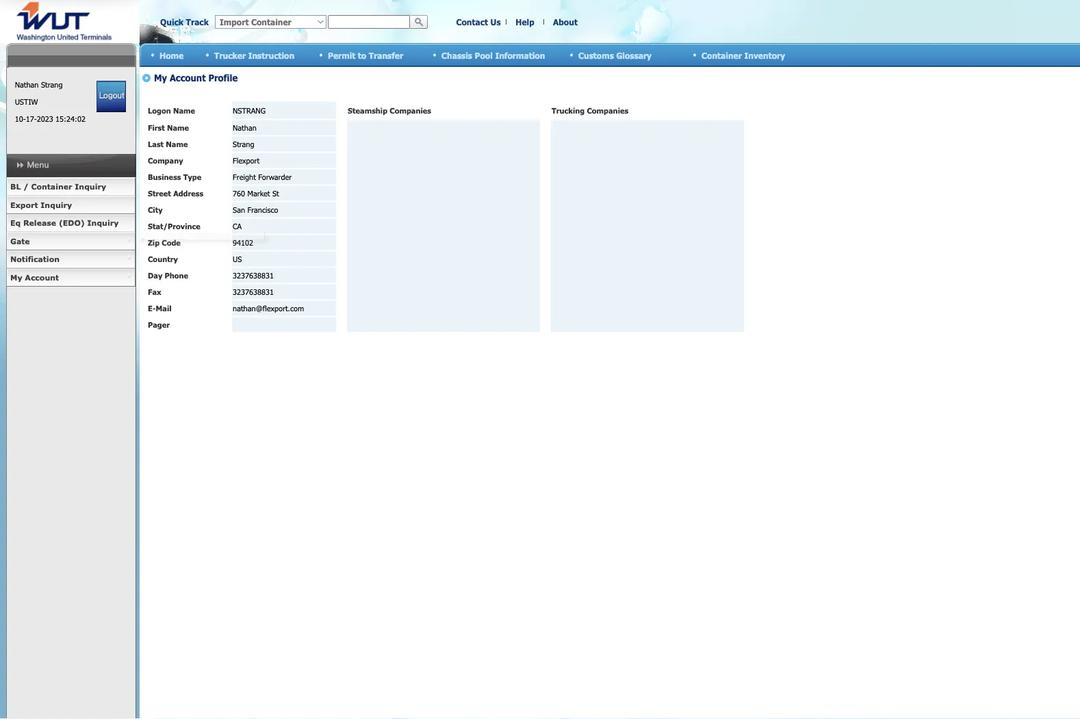 Task type: describe. For each thing, give the bounding box(es) containing it.
move for chassis move
[[171, 255, 190, 264]]

export
[[10, 200, 38, 209]]

export inquiry link
[[6, 196, 136, 214]]

1 vertical spatial inquiry
[[41, 200, 72, 209]]

bl / container inquiry link
[[6, 178, 136, 196]]

eq release (edo) inquiry
[[10, 218, 119, 228]]

glossary
[[616, 50, 652, 60]]

customs
[[578, 50, 614, 60]]

inquiry for container
[[75, 182, 106, 191]]

(edo)
[[59, 218, 85, 228]]

chassis move
[[140, 255, 190, 264]]

contact us link
[[456, 17, 501, 27]]

10-17-2023 15:24:02
[[15, 114, 86, 124]]

pool
[[475, 50, 493, 60]]

bl / container inquiry
[[10, 182, 106, 191]]

permit to transfer
[[328, 50, 403, 60]]

nathan strang
[[15, 80, 63, 89]]

strang
[[41, 80, 63, 89]]

gate
[[10, 236, 30, 246]]

container move
[[140, 236, 199, 246]]

trucker
[[214, 50, 246, 60]]

nathan
[[15, 80, 39, 89]]

login image
[[97, 81, 126, 112]]

contact
[[456, 17, 488, 27]]

chassis for chassis move
[[140, 255, 168, 264]]

bl
[[10, 182, 21, 191]]

contact us
[[456, 17, 501, 27]]

trucker instruction
[[214, 50, 294, 60]]

help
[[516, 17, 534, 27]]

container move link
[[136, 232, 265, 251]]

move for container move
[[179, 236, 199, 246]]

about
[[553, 17, 578, 27]]

container for container move
[[140, 236, 176, 246]]

2023
[[37, 114, 53, 124]]

eq
[[10, 218, 21, 228]]

home
[[159, 50, 184, 60]]



Task type: vqa. For each thing, say whether or not it's contained in the screenshot.
16-
no



Task type: locate. For each thing, give the bounding box(es) containing it.
15:24:02
[[56, 114, 86, 124]]

10-
[[15, 114, 26, 124]]

us
[[490, 17, 501, 27]]

help link
[[516, 17, 534, 27]]

container inventory
[[702, 50, 785, 60]]

0 horizontal spatial container
[[31, 182, 72, 191]]

chassis for chassis pool information
[[442, 50, 472, 60]]

inquiry right (edo)
[[87, 218, 119, 228]]

/
[[23, 182, 29, 191]]

2 vertical spatial container
[[140, 236, 176, 246]]

inquiry
[[75, 182, 106, 191], [41, 200, 72, 209], [87, 218, 119, 228]]

chassis pool information
[[442, 50, 545, 60]]

container
[[702, 50, 742, 60], [31, 182, 72, 191], [140, 236, 176, 246]]

1 horizontal spatial chassis
[[442, 50, 472, 60]]

move down container move at the top left of the page
[[171, 255, 190, 264]]

0 vertical spatial move
[[179, 236, 199, 246]]

account
[[25, 273, 59, 282]]

export inquiry
[[10, 200, 72, 209]]

release
[[23, 218, 56, 228]]

move
[[179, 236, 199, 246], [171, 255, 190, 264]]

1 vertical spatial move
[[171, 255, 190, 264]]

to
[[358, 50, 366, 60]]

0 vertical spatial container
[[702, 50, 742, 60]]

None text field
[[328, 15, 410, 29]]

2 horizontal spatial container
[[702, 50, 742, 60]]

1 vertical spatial container
[[31, 182, 72, 191]]

customs glossary
[[578, 50, 652, 60]]

about link
[[553, 17, 578, 27]]

inquiry up export inquiry link
[[75, 182, 106, 191]]

quick
[[160, 17, 184, 27]]

instruction
[[248, 50, 294, 60]]

chassis
[[442, 50, 472, 60], [140, 255, 168, 264]]

17-
[[26, 114, 37, 124]]

my account link
[[6, 269, 136, 287]]

chassis down container move at the top left of the page
[[140, 255, 168, 264]]

chassis move link
[[136, 251, 265, 269]]

track
[[186, 17, 209, 27]]

0 horizontal spatial chassis
[[140, 255, 168, 264]]

permit
[[328, 50, 355, 60]]

container up chassis move
[[140, 236, 176, 246]]

notification
[[10, 255, 60, 264]]

container up export inquiry
[[31, 182, 72, 191]]

0 vertical spatial chassis
[[442, 50, 472, 60]]

inquiry down bl / container inquiry
[[41, 200, 72, 209]]

transfer
[[369, 50, 403, 60]]

gate link
[[6, 232, 136, 251]]

quick track
[[160, 17, 209, 27]]

my account
[[10, 273, 59, 282]]

0 vertical spatial inquiry
[[75, 182, 106, 191]]

container for container inventory
[[702, 50, 742, 60]]

inquiry for (edo)
[[87, 218, 119, 228]]

information
[[495, 50, 545, 60]]

inventory
[[744, 50, 785, 60]]

move up chassis move link
[[179, 236, 199, 246]]

ustiw
[[15, 97, 38, 106]]

my
[[10, 273, 22, 282]]

eq release (edo) inquiry link
[[6, 214, 136, 232]]

2 vertical spatial inquiry
[[87, 218, 119, 228]]

1 horizontal spatial container
[[140, 236, 176, 246]]

container left inventory
[[702, 50, 742, 60]]

chassis left pool
[[442, 50, 472, 60]]

notification link
[[6, 251, 136, 269]]

1 vertical spatial chassis
[[140, 255, 168, 264]]



